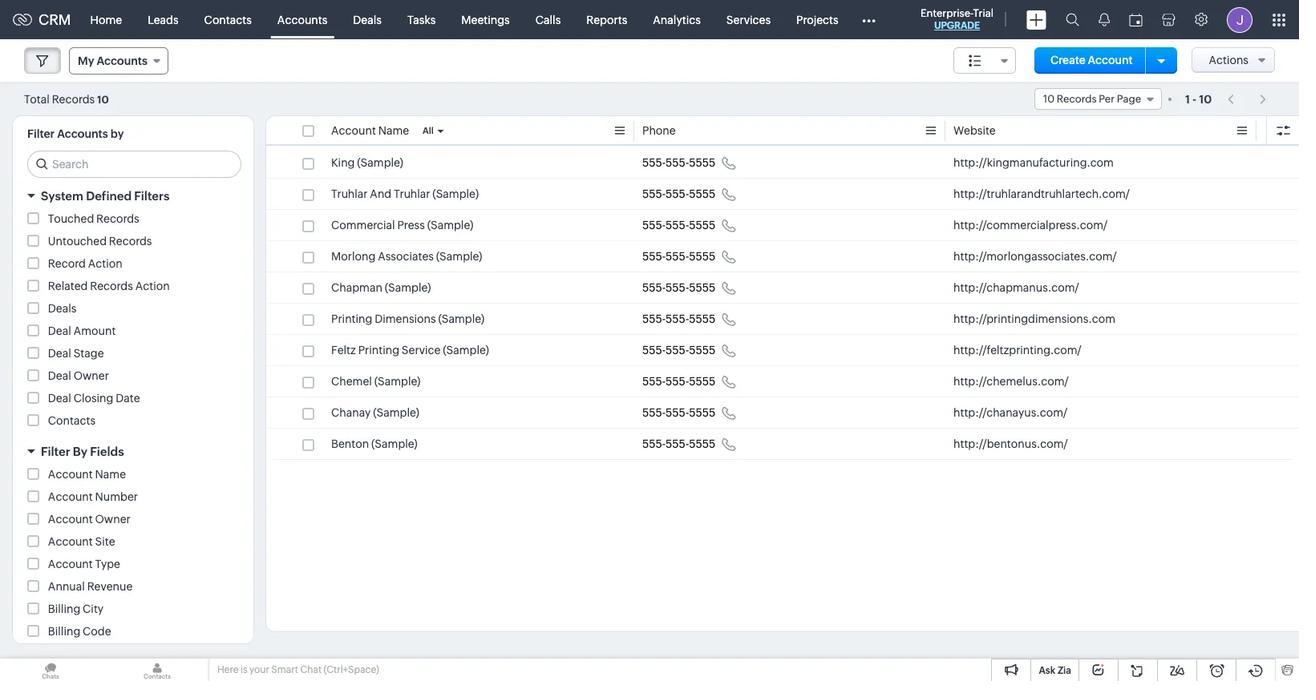 Task type: locate. For each thing, give the bounding box(es) containing it.
records for untouched
[[109, 235, 152, 248]]

0 vertical spatial account name
[[331, 124, 409, 137]]

feltz
[[331, 344, 356, 357]]

5555
[[689, 156, 716, 169], [689, 188, 716, 201], [689, 219, 716, 232], [689, 250, 716, 263], [689, 282, 716, 294], [689, 313, 716, 326], [689, 344, 716, 357], [689, 375, 716, 388], [689, 407, 716, 420], [689, 438, 716, 451]]

10 right -
[[1200, 93, 1212, 105]]

1 vertical spatial action
[[135, 280, 170, 293]]

filter inside dropdown button
[[41, 445, 70, 459]]

account up "account site"
[[48, 513, 93, 526]]

name down fields
[[95, 469, 126, 481]]

(sample) inside 'link'
[[371, 438, 418, 451]]

10 555-555-5555 from the top
[[643, 438, 716, 451]]

filter down total
[[27, 128, 55, 140]]

records down 'defined'
[[96, 213, 139, 225]]

10
[[1200, 93, 1212, 105], [1044, 93, 1055, 105], [97, 93, 109, 105]]

billing down annual on the left of page
[[48, 603, 80, 616]]

deal for deal amount
[[48, 325, 71, 338]]

http://chemelus.com/
[[954, 375, 1069, 388]]

filters
[[134, 189, 170, 203]]

7 555-555-5555 from the top
[[643, 344, 716, 357]]

meetings link
[[449, 0, 523, 39]]

8 5555 from the top
[[689, 375, 716, 388]]

filter by fields button
[[13, 438, 254, 466]]

0 vertical spatial deals
[[353, 13, 382, 26]]

5555 for http://feltzprinting.com/
[[689, 344, 716, 357]]

billing down "billing city"
[[48, 626, 80, 639]]

analytics
[[653, 13, 701, 26]]

by
[[111, 128, 124, 140]]

enterprise-trial upgrade
[[921, 7, 994, 31]]

5 5555 from the top
[[689, 282, 716, 294]]

records down record action
[[90, 280, 133, 293]]

account name up king (sample)
[[331, 124, 409, 137]]

http://bentonus.com/ link
[[954, 436, 1068, 452]]

deals down related
[[48, 302, 77, 315]]

9 555-555-5555 from the top
[[643, 407, 716, 420]]

3 555-555-5555 from the top
[[643, 219, 716, 232]]

1 deal from the top
[[48, 325, 71, 338]]

truhlar and truhlar (sample) link
[[331, 186, 479, 202]]

accounts inside accounts link
[[277, 13, 328, 26]]

6 555-555-5555 from the top
[[643, 313, 716, 326]]

0 horizontal spatial contacts
[[48, 415, 96, 428]]

my
[[78, 55, 94, 67]]

touched
[[48, 213, 94, 225]]

2 deal from the top
[[48, 347, 71, 360]]

filter left by
[[41, 445, 70, 459]]

records
[[52, 93, 95, 105], [1057, 93, 1097, 105], [96, 213, 139, 225], [109, 235, 152, 248], [90, 280, 133, 293]]

reports
[[587, 13, 628, 26]]

5555 for http://chapmanus.com/
[[689, 282, 716, 294]]

deal for deal stage
[[48, 347, 71, 360]]

records for 10
[[1057, 93, 1097, 105]]

(sample)
[[357, 156, 404, 169], [433, 188, 479, 201], [427, 219, 474, 232], [436, 250, 483, 263], [385, 282, 431, 294], [438, 313, 485, 326], [443, 344, 489, 357], [374, 375, 421, 388], [373, 407, 420, 420], [371, 438, 418, 451]]

create
[[1051, 54, 1086, 67]]

create menu element
[[1017, 0, 1057, 39]]

analytics link
[[640, 0, 714, 39]]

0 vertical spatial accounts
[[277, 13, 328, 26]]

printing up the chemel (sample) link
[[358, 344, 400, 357]]

truhlar
[[331, 188, 368, 201], [394, 188, 430, 201]]

touched records
[[48, 213, 139, 225]]

1 vertical spatial owner
[[95, 513, 131, 526]]

amount
[[74, 325, 116, 338]]

contacts down closing
[[48, 415, 96, 428]]

2 horizontal spatial 10
[[1200, 93, 1212, 105]]

records up filter accounts by
[[52, 93, 95, 105]]

(sample) down feltz printing service (sample) link
[[374, 375, 421, 388]]

records inside field
[[1057, 93, 1097, 105]]

http://truhlarandtruhlartech.com/
[[954, 188, 1130, 201]]

site
[[95, 536, 115, 549]]

contacts image
[[107, 659, 208, 682]]

1 5555 from the top
[[689, 156, 716, 169]]

1 vertical spatial deals
[[48, 302, 77, 315]]

truhlar left and
[[331, 188, 368, 201]]

account name up account number
[[48, 469, 126, 481]]

-
[[1193, 93, 1197, 105]]

0 vertical spatial billing
[[48, 603, 80, 616]]

billing code
[[48, 626, 111, 639]]

(sample) right press
[[427, 219, 474, 232]]

1 vertical spatial billing
[[48, 626, 80, 639]]

accounts right my
[[97, 55, 148, 67]]

0 horizontal spatial name
[[95, 469, 126, 481]]

records left per
[[1057, 93, 1097, 105]]

account name
[[331, 124, 409, 137], [48, 469, 126, 481]]

deals
[[353, 13, 382, 26], [48, 302, 77, 315]]

action down 'untouched records'
[[135, 280, 170, 293]]

owner up closing
[[74, 370, 109, 383]]

7 5555 from the top
[[689, 344, 716, 357]]

filter
[[27, 128, 55, 140], [41, 445, 70, 459]]

4 5555 from the top
[[689, 250, 716, 263]]

service
[[402, 344, 441, 357]]

account up per
[[1088, 54, 1133, 67]]

actions
[[1209, 54, 1249, 67]]

deal up the deal stage
[[48, 325, 71, 338]]

0 horizontal spatial 10
[[97, 93, 109, 105]]

owner down number at the bottom of page
[[95, 513, 131, 526]]

accounts inside my accounts field
[[97, 55, 148, 67]]

0 horizontal spatial truhlar
[[331, 188, 368, 201]]

contacts right leads "link"
[[204, 13, 252, 26]]

type
[[95, 558, 120, 571]]

benton (sample) link
[[331, 436, 418, 452]]

account down by
[[48, 469, 93, 481]]

4 555-555-5555 from the top
[[643, 250, 716, 263]]

http://kingmanufacturing.com
[[954, 156, 1114, 169]]

555-555-5555 for morlong associates (sample)
[[643, 250, 716, 263]]

555-555-5555 for king (sample)
[[643, 156, 716, 169]]

1 billing from the top
[[48, 603, 80, 616]]

6 5555 from the top
[[689, 313, 716, 326]]

number
[[95, 491, 138, 504]]

4 deal from the top
[[48, 392, 71, 405]]

action up the 'related records action'
[[88, 258, 122, 270]]

0 vertical spatial name
[[378, 124, 409, 137]]

1 vertical spatial account name
[[48, 469, 126, 481]]

5555 for http://chemelus.com/
[[689, 375, 716, 388]]

0 vertical spatial contacts
[[204, 13, 252, 26]]

(sample) up and
[[357, 156, 404, 169]]

Search text field
[[28, 152, 241, 177]]

account type
[[48, 558, 120, 571]]

records for touched
[[96, 213, 139, 225]]

leads link
[[135, 0, 191, 39]]

create account button
[[1035, 47, 1149, 74]]

deal for deal owner
[[48, 370, 71, 383]]

chanay
[[331, 407, 371, 420]]

deals left the tasks
[[353, 13, 382, 26]]

records for related
[[90, 280, 133, 293]]

account owner
[[48, 513, 131, 526]]

1 horizontal spatial contacts
[[204, 13, 252, 26]]

total records 10
[[24, 93, 109, 105]]

9 5555 from the top
[[689, 407, 716, 420]]

3 deal from the top
[[48, 370, 71, 383]]

1 horizontal spatial truhlar
[[394, 188, 430, 201]]

10 down "create"
[[1044, 93, 1055, 105]]

None field
[[954, 47, 1017, 74]]

create account
[[1051, 54, 1133, 67]]

deal down 'deal owner'
[[48, 392, 71, 405]]

Other Modules field
[[852, 7, 886, 32]]

truhlar up press
[[394, 188, 430, 201]]

projects link
[[784, 0, 852, 39]]

printing
[[331, 313, 373, 326], [358, 344, 400, 357]]

http://chanayus.com/
[[954, 407, 1068, 420]]

morlong associates (sample) link
[[331, 249, 483, 265]]

smart
[[271, 665, 298, 676]]

signals element
[[1089, 0, 1120, 39]]

0 horizontal spatial action
[[88, 258, 122, 270]]

1 horizontal spatial name
[[378, 124, 409, 137]]

all
[[423, 126, 434, 136]]

0 horizontal spatial account name
[[48, 469, 126, 481]]

0 vertical spatial owner
[[74, 370, 109, 383]]

accounts left deals link
[[277, 13, 328, 26]]

calendar image
[[1130, 13, 1143, 26]]

10 inside total records 10
[[97, 93, 109, 105]]

(sample) down chanay (sample) link
[[371, 438, 418, 451]]

deal closing date
[[48, 392, 140, 405]]

(ctrl+space)
[[324, 665, 379, 676]]

1 horizontal spatial action
[[135, 280, 170, 293]]

account up account type
[[48, 536, 93, 549]]

accounts for filter accounts by
[[57, 128, 108, 140]]

3 5555 from the top
[[689, 219, 716, 232]]

1 vertical spatial accounts
[[97, 55, 148, 67]]

account
[[1088, 54, 1133, 67], [331, 124, 376, 137], [48, 469, 93, 481], [48, 491, 93, 504], [48, 513, 93, 526], [48, 536, 93, 549], [48, 558, 93, 571]]

feltz printing service (sample) link
[[331, 343, 489, 359]]

filter for filter accounts by
[[27, 128, 55, 140]]

accounts left by
[[57, 128, 108, 140]]

records down touched records at top left
[[109, 235, 152, 248]]

deal down the deal stage
[[48, 370, 71, 383]]

http://bentonus.com/
[[954, 438, 1068, 451]]

0 vertical spatial filter
[[27, 128, 55, 140]]

(sample) up the "printing dimensions (sample)"
[[385, 282, 431, 294]]

1 vertical spatial name
[[95, 469, 126, 481]]

1 horizontal spatial account name
[[331, 124, 409, 137]]

related records action
[[48, 280, 170, 293]]

printing dimensions (sample)
[[331, 313, 485, 326]]

10 5555 from the top
[[689, 438, 716, 451]]

account name for all
[[331, 124, 409, 137]]

chats image
[[0, 659, 101, 682]]

owner
[[74, 370, 109, 383], [95, 513, 131, 526]]

name for account number
[[95, 469, 126, 481]]

2 vertical spatial accounts
[[57, 128, 108, 140]]

row group containing king (sample)
[[266, 148, 1300, 461]]

billing
[[48, 603, 80, 616], [48, 626, 80, 639]]

per
[[1099, 93, 1115, 105]]

1 vertical spatial filter
[[41, 445, 70, 459]]

filter accounts by
[[27, 128, 124, 140]]

2 billing from the top
[[48, 626, 80, 639]]

row group
[[266, 148, 1300, 461]]

calls link
[[523, 0, 574, 39]]

related
[[48, 280, 88, 293]]

555-555-5555
[[643, 156, 716, 169], [643, 188, 716, 201], [643, 219, 716, 232], [643, 250, 716, 263], [643, 282, 716, 294], [643, 313, 716, 326], [643, 344, 716, 357], [643, 375, 716, 388], [643, 407, 716, 420], [643, 438, 716, 451]]

services link
[[714, 0, 784, 39]]

chanay (sample)
[[331, 407, 420, 420]]

name left all
[[378, 124, 409, 137]]

http://commercialpress.com/ link
[[954, 217, 1108, 233]]

5 555-555-5555 from the top
[[643, 282, 716, 294]]

8 555-555-5555 from the top
[[643, 375, 716, 388]]

stage
[[74, 347, 104, 360]]

contacts
[[204, 13, 252, 26], [48, 415, 96, 428]]

1 555-555-5555 from the top
[[643, 156, 716, 169]]

2 555-555-5555 from the top
[[643, 188, 716, 201]]

1 horizontal spatial 10
[[1044, 93, 1055, 105]]

10 down my accounts
[[97, 93, 109, 105]]

deal left stage
[[48, 347, 71, 360]]

0 vertical spatial printing
[[331, 313, 373, 326]]

printing down chapman
[[331, 313, 373, 326]]

chapman (sample) link
[[331, 280, 431, 296]]

date
[[116, 392, 140, 405]]

2 5555 from the top
[[689, 188, 716, 201]]

navigation
[[1220, 87, 1276, 111]]

dimensions
[[375, 313, 436, 326]]

untouched
[[48, 235, 107, 248]]

555-555-5555 for chapman (sample)
[[643, 282, 716, 294]]

size image
[[969, 54, 982, 68]]

(sample) down the chemel (sample) link
[[373, 407, 420, 420]]

5555 for http://truhlarandtruhlartech.com/
[[689, 188, 716, 201]]

http://chapmanus.com/ link
[[954, 280, 1080, 296]]



Task type: vqa. For each thing, say whether or not it's contained in the screenshot.


Task type: describe. For each thing, give the bounding box(es) containing it.
owner for deal owner
[[74, 370, 109, 383]]

meetings
[[462, 13, 510, 26]]

http://truhlarandtruhlartech.com/ link
[[954, 186, 1130, 202]]

owner for account owner
[[95, 513, 131, 526]]

http://morlongassociates.com/ link
[[954, 249, 1117, 265]]

signals image
[[1099, 13, 1110, 26]]

account inside 'button'
[[1088, 54, 1133, 67]]

and
[[370, 188, 392, 201]]

zia
[[1058, 666, 1072, 677]]

is
[[241, 665, 248, 676]]

filter for filter by fields
[[41, 445, 70, 459]]

http://chanayus.com/ link
[[954, 405, 1068, 421]]

10 records per page
[[1044, 93, 1142, 105]]

0 horizontal spatial deals
[[48, 302, 77, 315]]

account up account owner
[[48, 491, 93, 504]]

555-555-5555 for chemel (sample)
[[643, 375, 716, 388]]

deals link
[[340, 0, 395, 39]]

profile image
[[1227, 7, 1253, 32]]

profile element
[[1218, 0, 1263, 39]]

morlong
[[331, 250, 376, 263]]

crm
[[39, 11, 71, 28]]

http://commercialpress.com/
[[954, 219, 1108, 232]]

chat
[[300, 665, 322, 676]]

untouched records
[[48, 235, 152, 248]]

record action
[[48, 258, 122, 270]]

ask zia
[[1039, 666, 1072, 677]]

total
[[24, 93, 50, 105]]

enterprise-
[[921, 7, 974, 19]]

billing for billing code
[[48, 626, 80, 639]]

http://printingdimensions.com link
[[954, 311, 1116, 327]]

crm link
[[13, 11, 71, 28]]

here
[[217, 665, 239, 676]]

projects
[[797, 13, 839, 26]]

system defined filters
[[41, 189, 170, 203]]

account up annual on the left of page
[[48, 558, 93, 571]]

(sample) up service
[[438, 313, 485, 326]]

5555 for http://morlongassociates.com/
[[689, 250, 716, 263]]

associates
[[378, 250, 434, 263]]

billing for billing city
[[48, 603, 80, 616]]

http://kingmanufacturing.com link
[[954, 155, 1114, 171]]

search element
[[1057, 0, 1089, 39]]

My Accounts field
[[69, 47, 168, 75]]

name for all
[[378, 124, 409, 137]]

deal owner
[[48, 370, 109, 383]]

2 truhlar from the left
[[394, 188, 430, 201]]

1 truhlar from the left
[[331, 188, 368, 201]]

chanay (sample) link
[[331, 405, 420, 421]]

accounts for my accounts
[[97, 55, 148, 67]]

10 Records Per Page field
[[1035, 88, 1162, 110]]

calls
[[536, 13, 561, 26]]

home
[[90, 13, 122, 26]]

1 horizontal spatial deals
[[353, 13, 382, 26]]

555-555-5555 for printing dimensions (sample)
[[643, 313, 716, 326]]

by
[[73, 445, 87, 459]]

0 vertical spatial action
[[88, 258, 122, 270]]

king (sample)
[[331, 156, 404, 169]]

chemel (sample)
[[331, 375, 421, 388]]

chemel
[[331, 375, 372, 388]]

5555 for http://commercialpress.com/
[[689, 219, 716, 232]]

1
[[1186, 93, 1191, 105]]

deal amount
[[48, 325, 116, 338]]

account number
[[48, 491, 138, 504]]

home link
[[77, 0, 135, 39]]

city
[[83, 603, 104, 616]]

555-555-5555 for truhlar and truhlar (sample)
[[643, 188, 716, 201]]

1 vertical spatial contacts
[[48, 415, 96, 428]]

defined
[[86, 189, 132, 203]]

closing
[[74, 392, 113, 405]]

system defined filters button
[[13, 182, 254, 210]]

555-555-5555 for chanay (sample)
[[643, 407, 716, 420]]

10 for 1 - 10
[[1200, 93, 1212, 105]]

(sample) up "commercial press (sample)"
[[433, 188, 479, 201]]

10 for total records 10
[[97, 93, 109, 105]]

555-555-5555 for commercial press (sample)
[[643, 219, 716, 232]]

10 inside 10 records per page field
[[1044, 93, 1055, 105]]

5555 for http://chanayus.com/
[[689, 407, 716, 420]]

press
[[398, 219, 425, 232]]

commercial
[[331, 219, 395, 232]]

account site
[[48, 536, 115, 549]]

records for total
[[52, 93, 95, 105]]

fields
[[90, 445, 124, 459]]

printing dimensions (sample) link
[[331, 311, 485, 327]]

benton
[[331, 438, 369, 451]]

tasks link
[[395, 0, 449, 39]]

morlong associates (sample)
[[331, 250, 483, 263]]

filter by fields
[[41, 445, 124, 459]]

(sample) right service
[[443, 344, 489, 357]]

5555 for http://printingdimensions.com
[[689, 313, 716, 326]]

create menu image
[[1027, 10, 1047, 29]]

chapman
[[331, 282, 383, 294]]

tasks
[[407, 13, 436, 26]]

billing city
[[48, 603, 104, 616]]

leads
[[148, 13, 179, 26]]

5555 for http://kingmanufacturing.com
[[689, 156, 716, 169]]

page
[[1117, 93, 1142, 105]]

reports link
[[574, 0, 640, 39]]

5555 for http://bentonus.com/
[[689, 438, 716, 451]]

555-555-5555 for feltz printing service (sample)
[[643, 344, 716, 357]]

search image
[[1066, 13, 1080, 26]]

http://chapmanus.com/
[[954, 282, 1080, 294]]

555-555-5555 for benton (sample)
[[643, 438, 716, 451]]

1 - 10
[[1186, 93, 1212, 105]]

account up king
[[331, 124, 376, 137]]

annual
[[48, 581, 85, 594]]

my accounts
[[78, 55, 148, 67]]

account name for account number
[[48, 469, 126, 481]]

deal for deal closing date
[[48, 392, 71, 405]]

(sample) right 'associates'
[[436, 250, 483, 263]]

deal stage
[[48, 347, 104, 360]]

http://chemelus.com/ link
[[954, 374, 1069, 390]]

http://feltzprinting.com/ link
[[954, 343, 1082, 359]]

revenue
[[87, 581, 133, 594]]

http://printingdimensions.com
[[954, 313, 1116, 326]]

contacts link
[[191, 0, 265, 39]]

truhlar and truhlar (sample)
[[331, 188, 479, 201]]

1 vertical spatial printing
[[358, 344, 400, 357]]

here is your smart chat (ctrl+space)
[[217, 665, 379, 676]]

annual revenue
[[48, 581, 133, 594]]

upgrade
[[935, 20, 980, 31]]

commercial press (sample)
[[331, 219, 474, 232]]

king (sample) link
[[331, 155, 404, 171]]

feltz printing service (sample)
[[331, 344, 489, 357]]



